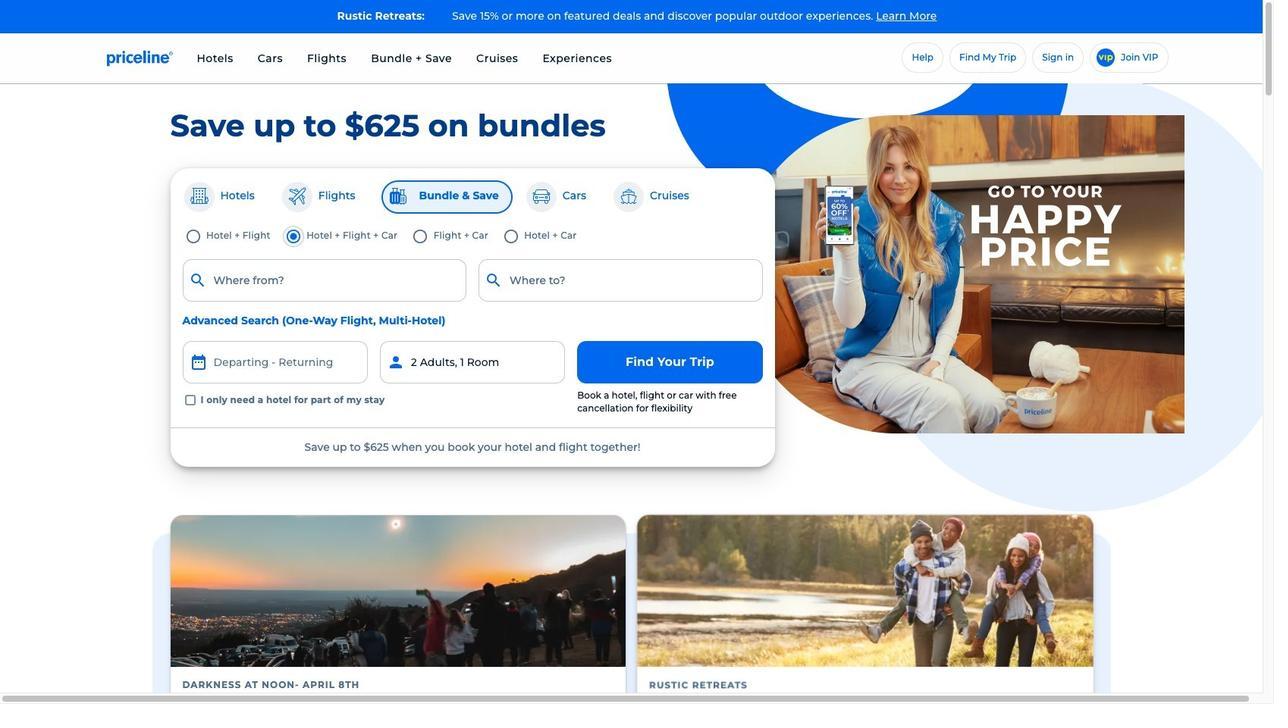 Task type: vqa. For each thing, say whether or not it's contained in the screenshot.
second 'field' from the right
yes



Task type: locate. For each thing, give the bounding box(es) containing it.
None button
[[182, 341, 368, 384]]

0 horizontal spatial none field
[[182, 259, 467, 302]]

2 none field from the left
[[479, 259, 763, 302]]

1 horizontal spatial none field
[[479, 259, 763, 302]]

1 none field from the left
[[182, 259, 467, 302]]

priceline.com home image
[[107, 50, 173, 66]]

None field
[[182, 259, 467, 302], [479, 259, 763, 302]]



Task type: describe. For each thing, give the bounding box(es) containing it.
Where to? field
[[479, 259, 763, 302]]

types of travel tab list
[[182, 180, 763, 214]]

none field where from?
[[182, 259, 467, 302]]

none field where to?
[[479, 259, 763, 302]]

Where from? field
[[182, 259, 467, 302]]

vip badge icon image
[[1097, 48, 1115, 66]]



